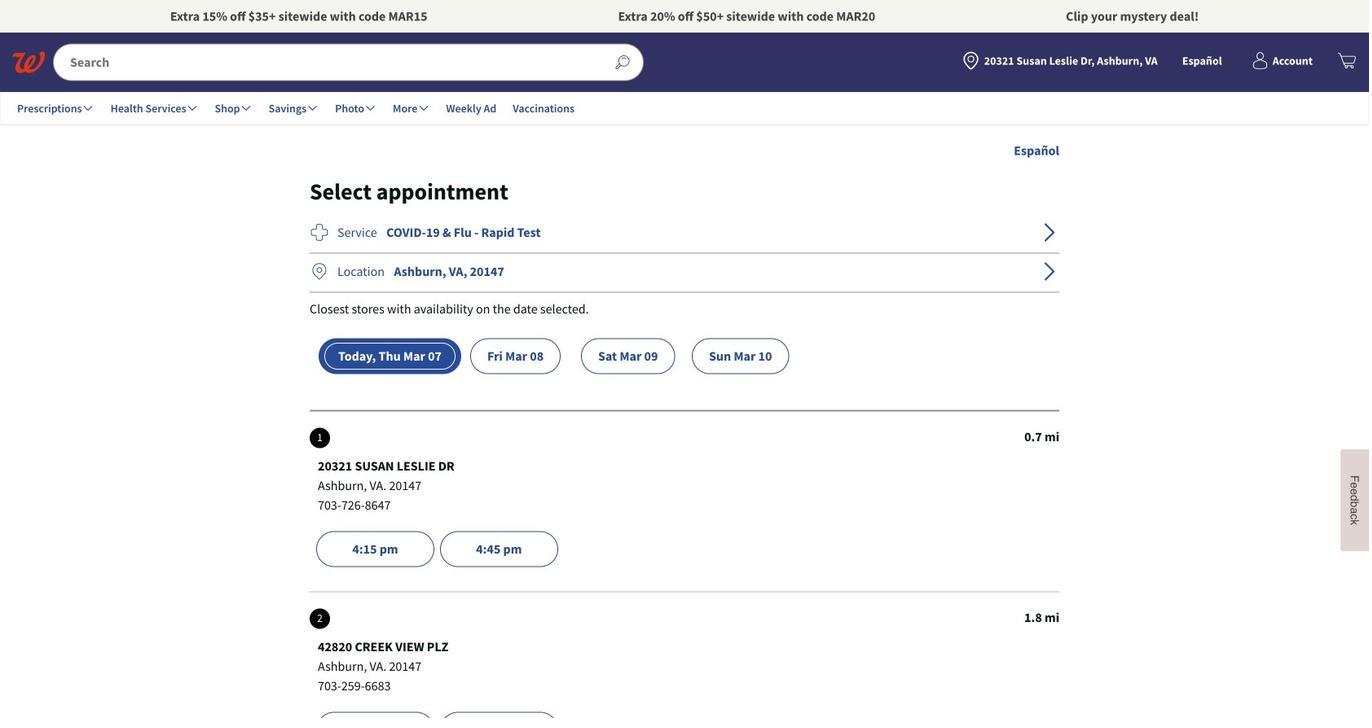 Task type: describe. For each thing, give the bounding box(es) containing it.
2 list from the top
[[310, 713, 1059, 719]]

search image
[[607, 46, 639, 78]]

Search by keyword or item number text field
[[54, 44, 614, 80]]

rx health image
[[300, 214, 339, 252]]



Task type: vqa. For each thing, say whether or not it's contained in the screenshot.
Account. element on the right of the page
yes



Task type: locate. For each thing, give the bounding box(es) containing it.
top navigation with the logo, search field, account and cart element
[[0, 33, 1369, 125]]

list
[[310, 532, 1059, 576], [310, 713, 1059, 719]]

1 list from the top
[[310, 532, 1059, 576]]

account. element
[[1273, 52, 1313, 69]]

1 vertical spatial list
[[310, 713, 1059, 719]]

0 vertical spatial list
[[310, 532, 1059, 576]]

walgreens: trusted since 1901 image
[[12, 52, 45, 73]]



